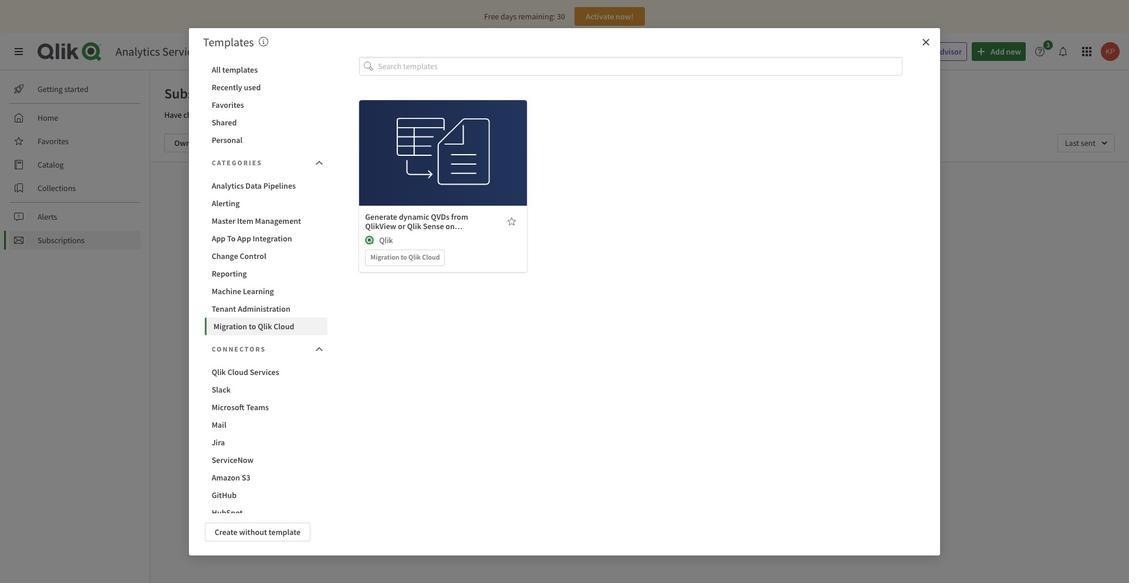 Task type: locate. For each thing, give the bounding box(es) containing it.
tenant administration
[[212, 304, 290, 314]]

generate dynamic qvds from qlikview or qlik sense on windows apps
[[365, 212, 468, 241]]

1 vertical spatial favorites
[[38, 136, 69, 147]]

personal button
[[205, 131, 327, 149]]

template right use
[[435, 135, 467, 146]]

0 horizontal spatial cloud
[[228, 367, 248, 378]]

create without template button
[[205, 523, 311, 542]]

learning
[[243, 286, 274, 297]]

qlik inside button
[[212, 367, 226, 378]]

started
[[64, 84, 88, 94]]

1 horizontal spatial subscriptions
[[164, 85, 247, 103]]

migration down 'tenant' at the bottom
[[213, 321, 247, 332]]

0 vertical spatial cloud
[[422, 253, 440, 262]]

mail
[[212, 420, 226, 431]]

1 horizontal spatial services
[[250, 367, 279, 378]]

sheets left sent
[[215, 110, 237, 120]]

or
[[206, 110, 214, 120], [398, 221, 406, 232]]

cloud down the connectors
[[228, 367, 248, 378]]

personal
[[212, 135, 243, 145]]

migration to qlik cloud down apps
[[371, 253, 440, 262]]

all templates button
[[205, 61, 327, 78]]

change control
[[212, 251, 266, 261]]

analytics services element
[[116, 44, 203, 59]]

qlik inside migration to qlik cloud button
[[258, 321, 272, 332]]

2 horizontal spatial to
[[401, 253, 407, 262]]

qlik down apps
[[409, 253, 421, 262]]

2 horizontal spatial cloud
[[422, 253, 440, 262]]

subscriptions up "charts"
[[164, 85, 247, 103]]

sent
[[239, 110, 254, 120]]

qlik cloud services
[[212, 367, 279, 378]]

1 vertical spatial migration
[[213, 321, 247, 332]]

straight
[[255, 110, 282, 120]]

0 vertical spatial migration to qlik cloud
[[371, 253, 440, 262]]

have charts or sheets sent straight to your email inbox. you can also bundle multiple sheets into a quick and easy report.
[[164, 110, 574, 120]]

1 horizontal spatial sheets
[[453, 110, 475, 120]]

quick
[[498, 110, 517, 120]]

migration to qlik cloud
[[371, 253, 440, 262], [213, 321, 294, 332]]

email
[[309, 110, 329, 120]]

1 horizontal spatial migration
[[371, 253, 399, 262]]

subscriptions down "alerts"
[[38, 235, 85, 246]]

app right to in the left top of the page
[[237, 233, 251, 244]]

close sidebar menu image
[[14, 47, 23, 56]]

create without template
[[215, 527, 301, 538]]

to down tenant administration on the bottom of page
[[249, 321, 256, 332]]

have
[[164, 110, 182, 120]]

qlik cloud services button
[[205, 364, 327, 381]]

app to app integration button
[[205, 230, 327, 247]]

1 sheets from the left
[[215, 110, 237, 120]]

windows
[[365, 231, 397, 241]]

create
[[215, 527, 238, 538]]

1 vertical spatial subscriptions
[[38, 235, 85, 246]]

1 horizontal spatial analytics
[[212, 180, 244, 191]]

data
[[245, 180, 262, 191]]

1 vertical spatial analytics
[[212, 180, 244, 191]]

1 horizontal spatial cloud
[[274, 321, 294, 332]]

hubspot
[[212, 508, 243, 519]]

template
[[435, 135, 467, 146], [269, 527, 301, 538]]

services left templates
[[162, 44, 203, 59]]

0 horizontal spatial to
[[249, 321, 256, 332]]

master item management
[[212, 216, 301, 226]]

template down hubspot button
[[269, 527, 301, 538]]

qlik inside generate dynamic qvds from qlikview or qlik sense on windows apps
[[407, 221, 421, 232]]

1 vertical spatial migration to qlik cloud
[[213, 321, 294, 332]]

1 horizontal spatial template
[[435, 135, 467, 146]]

from
[[451, 212, 468, 223]]

1 horizontal spatial app
[[237, 233, 251, 244]]

to down apps
[[401, 253, 407, 262]]

cloud
[[422, 253, 440, 262], [274, 321, 294, 332], [228, 367, 248, 378]]

1 horizontal spatial favorites
[[212, 99, 244, 110]]

30
[[557, 11, 565, 22]]

cloud inside button
[[228, 367, 248, 378]]

machine learning
[[212, 286, 274, 297]]

github
[[212, 490, 237, 501]]

0 horizontal spatial favorites
[[38, 136, 69, 147]]

collections
[[38, 183, 76, 194]]

0 vertical spatial template
[[435, 135, 467, 146]]

analytics for analytics data pipelines
[[212, 180, 244, 191]]

to left your
[[283, 110, 291, 120]]

change
[[212, 251, 238, 261]]

2 app from the left
[[237, 233, 251, 244]]

alerting button
[[205, 195, 327, 212]]

qlik down administration
[[258, 321, 272, 332]]

1 app from the left
[[212, 233, 226, 244]]

0 horizontal spatial app
[[212, 233, 226, 244]]

1 horizontal spatial migration to qlik cloud
[[371, 253, 440, 262]]

migration down windows
[[371, 253, 399, 262]]

report.
[[550, 110, 574, 120]]

0 vertical spatial analytics
[[116, 44, 160, 59]]

analytics
[[116, 44, 160, 59], [212, 180, 244, 191]]

1 horizontal spatial to
[[283, 110, 291, 120]]

sheets left the into
[[453, 110, 475, 120]]

or right qlikview
[[398, 221, 406, 232]]

0 vertical spatial favorites
[[212, 99, 244, 110]]

qlik
[[407, 221, 421, 232], [379, 235, 393, 246], [409, 253, 421, 262], [258, 321, 272, 332], [212, 367, 226, 378]]

details button
[[407, 157, 480, 176]]

migration to qlik cloud button
[[205, 318, 327, 335]]

hubspot button
[[205, 504, 327, 522]]

qlik left sense
[[407, 221, 421, 232]]

analytics inside button
[[212, 180, 244, 191]]

getting
[[38, 84, 63, 94]]

0 horizontal spatial analytics
[[116, 44, 160, 59]]

favorites down recently
[[212, 99, 244, 110]]

days
[[501, 11, 517, 22]]

machine learning button
[[205, 283, 327, 300]]

qlik down qlikview
[[379, 235, 393, 246]]

reporting button
[[205, 265, 327, 283]]

2 vertical spatial cloud
[[228, 367, 248, 378]]

a
[[492, 110, 496, 120]]

qlik up slack at the left bottom of page
[[212, 367, 226, 378]]

templates are pre-built automations that help you automate common business workflows. get started by selecting one of the pre-built templates or choose the blank canvas to build an automation from scratch. tooltip
[[259, 34, 268, 49]]

microsoft teams
[[212, 402, 269, 413]]

0 horizontal spatial migration to qlik cloud
[[213, 321, 294, 332]]

analytics data pipelines button
[[205, 177, 327, 195]]

master item management button
[[205, 212, 327, 230]]

and
[[518, 110, 532, 120]]

1 vertical spatial or
[[398, 221, 406, 232]]

used
[[244, 82, 261, 92]]

0 vertical spatial services
[[162, 44, 203, 59]]

free
[[484, 11, 499, 22]]

activate
[[586, 11, 614, 22]]

1 vertical spatial template
[[269, 527, 301, 538]]

0 horizontal spatial migration
[[213, 321, 247, 332]]

close image
[[921, 37, 931, 47]]

app left to in the left top of the page
[[212, 233, 226, 244]]

tenant
[[212, 304, 236, 314]]

favorites up catalog
[[38, 136, 69, 147]]

0 vertical spatial subscriptions
[[164, 85, 247, 103]]

services up slack button
[[250, 367, 279, 378]]

alerts link
[[9, 208, 141, 227]]

recently used
[[212, 82, 261, 92]]

slack
[[212, 385, 231, 395]]

favorites button
[[205, 96, 327, 114]]

add to favorites image
[[507, 217, 517, 227]]

cloud down the tenant administration button
[[274, 321, 294, 332]]

home
[[38, 113, 58, 123]]

microsoft teams button
[[205, 399, 327, 416]]

1 vertical spatial services
[[250, 367, 279, 378]]

servicenow
[[212, 455, 254, 466]]

0 horizontal spatial services
[[162, 44, 203, 59]]

use template button
[[407, 131, 480, 150]]

control
[[240, 251, 266, 261]]

catalog link
[[9, 156, 141, 174]]

2 vertical spatial to
[[249, 321, 256, 332]]

activate now! link
[[575, 7, 645, 26]]

qlikview
[[365, 221, 396, 232]]

0 vertical spatial or
[[206, 110, 214, 120]]

cloud inside button
[[274, 321, 294, 332]]

1 horizontal spatial or
[[398, 221, 406, 232]]

0 horizontal spatial subscriptions
[[38, 235, 85, 246]]

migration to qlik cloud down tenant administration on the bottom of page
[[213, 321, 294, 332]]

sheets
[[215, 110, 237, 120], [453, 110, 475, 120]]

pipelines
[[263, 180, 296, 191]]

or right "charts"
[[206, 110, 214, 120]]

s3
[[242, 473, 250, 483]]

cloud down sense
[[422, 253, 440, 262]]

0 horizontal spatial sheets
[[215, 110, 237, 120]]

subscriptions inside subscriptions "link"
[[38, 235, 85, 246]]

favorites
[[212, 99, 244, 110], [38, 136, 69, 147]]

1 vertical spatial cloud
[[274, 321, 294, 332]]



Task type: describe. For each thing, give the bounding box(es) containing it.
last sent image
[[1058, 134, 1115, 153]]

master
[[212, 216, 235, 226]]

multiple
[[423, 110, 451, 120]]

migration to qlik cloud inside migration to qlik cloud button
[[213, 321, 294, 332]]

ask insight advisor button
[[876, 42, 967, 61]]

on
[[446, 221, 455, 232]]

navigation pane element
[[0, 75, 150, 255]]

tenant administration button
[[205, 300, 327, 318]]

your
[[292, 110, 308, 120]]

you
[[353, 110, 365, 120]]

shared
[[212, 117, 237, 128]]

collections link
[[9, 179, 141, 198]]

getting started link
[[9, 80, 141, 99]]

all templates
[[212, 64, 258, 75]]

activate now!
[[586, 11, 634, 22]]

filters region
[[150, 124, 1129, 162]]

Search text field
[[682, 42, 869, 61]]

change control button
[[205, 247, 327, 265]]

2 sheets from the left
[[453, 110, 475, 120]]

insight
[[909, 46, 934, 57]]

to inside migration to qlik cloud button
[[249, 321, 256, 332]]

services inside the qlik cloud services button
[[250, 367, 279, 378]]

subscriptions link
[[9, 231, 141, 250]]

1 vertical spatial to
[[401, 253, 407, 262]]

remaining:
[[518, 11, 555, 22]]

integration
[[253, 233, 292, 244]]

inbox.
[[330, 110, 351, 120]]

analytics data pipelines
[[212, 180, 296, 191]]

0 vertical spatial to
[[283, 110, 291, 120]]

jira button
[[205, 434, 327, 452]]

recently used button
[[205, 78, 327, 96]]

connectors
[[212, 345, 266, 354]]

amazon s3
[[212, 473, 250, 483]]

or inside generate dynamic qvds from qlikview or qlik sense on windows apps
[[398, 221, 406, 232]]

bundle
[[397, 110, 421, 120]]

administration
[[238, 304, 290, 314]]

now!
[[616, 11, 634, 22]]

management
[[255, 216, 301, 226]]

generate
[[365, 212, 397, 223]]

jira
[[212, 438, 225, 448]]

can
[[367, 110, 379, 120]]

also
[[381, 110, 395, 120]]

categories
[[212, 158, 262, 167]]

slack button
[[205, 381, 327, 399]]

recently
[[212, 82, 242, 92]]

charts
[[183, 110, 205, 120]]

details
[[431, 161, 455, 171]]

sense
[[423, 221, 444, 232]]

Search templates text field
[[378, 57, 903, 76]]

teams
[[246, 402, 269, 413]]

advisor
[[936, 46, 962, 57]]

templates are pre-built automations that help you automate common business workflows. get started by selecting one of the pre-built templates or choose the blank canvas to build an automation from scratch. image
[[259, 37, 268, 46]]

favorites inside button
[[212, 99, 244, 110]]

0 horizontal spatial or
[[206, 110, 214, 120]]

home link
[[9, 109, 141, 127]]

all
[[212, 64, 221, 75]]

free days remaining: 30
[[484, 11, 565, 22]]

microsoft
[[212, 402, 245, 413]]

app to app integration
[[212, 233, 292, 244]]

ask insight advisor
[[895, 46, 962, 57]]

qlik image
[[365, 236, 375, 245]]

easy
[[533, 110, 549, 120]]

analytics for analytics services
[[116, 44, 160, 59]]

qvds
[[431, 212, 450, 223]]

ask
[[895, 46, 908, 57]]

amazon s3 button
[[205, 469, 327, 487]]

without
[[239, 527, 267, 538]]

0 horizontal spatial template
[[269, 527, 301, 538]]

0 vertical spatial migration
[[371, 253, 399, 262]]

migration inside migration to qlik cloud button
[[213, 321, 247, 332]]

machine
[[212, 286, 241, 297]]

mail button
[[205, 416, 327, 434]]

categories button
[[205, 151, 327, 175]]

templates
[[222, 64, 258, 75]]

favorites inside navigation pane element
[[38, 136, 69, 147]]

amazon
[[212, 473, 240, 483]]

dynamic
[[399, 212, 429, 223]]

catalog
[[38, 160, 64, 170]]

shared button
[[205, 114, 327, 131]]

connectors button
[[205, 338, 327, 361]]

getting started
[[38, 84, 88, 94]]



Task type: vqa. For each thing, say whether or not it's contained in the screenshot.
3rd Add to sheet Button from the right
no



